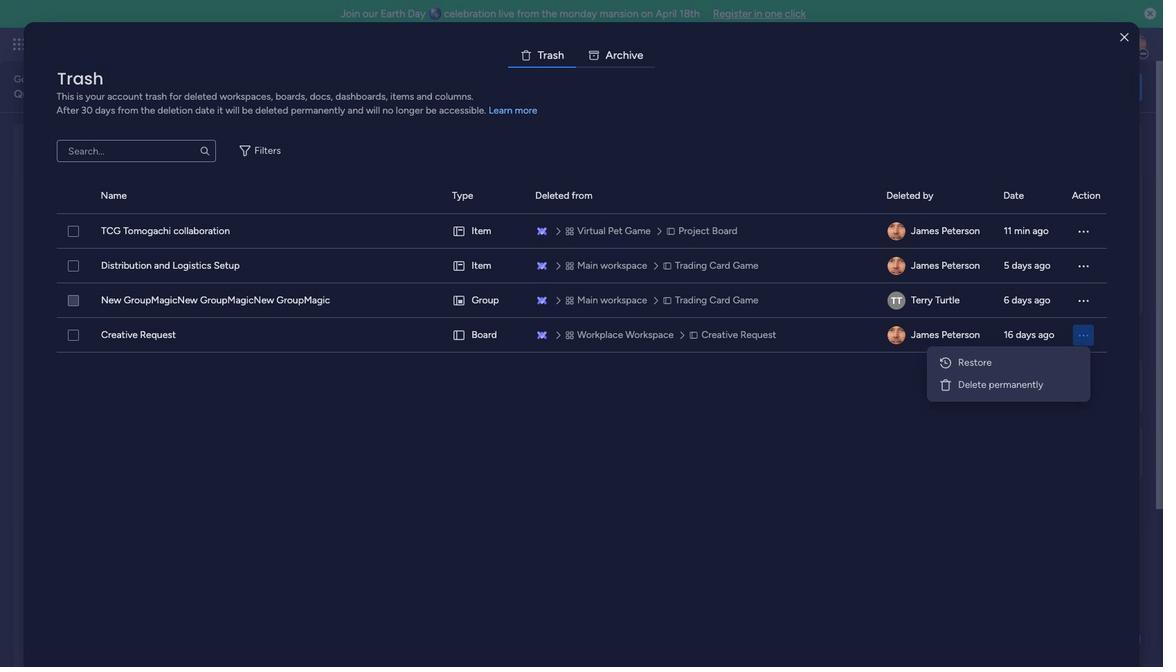 Task type: locate. For each thing, give the bounding box(es) containing it.
add to favorites image for first the component icon from the left
[[432, 281, 446, 295]]

0 vertical spatial james peterson image
[[888, 222, 906, 240]]

menu image
[[1077, 259, 1091, 273], [1077, 294, 1091, 308], [1077, 329, 1090, 342]]

delete permanently image
[[939, 378, 953, 392]]

menu image for third row from the bottom of the page
[[1077, 259, 1091, 273]]

public board image for 2nd the component icon from right
[[479, 281, 495, 296]]

menu item
[[933, 352, 1085, 374], [933, 374, 1085, 396]]

menu image
[[1077, 224, 1091, 238]]

table
[[57, 179, 1107, 645]]

1 column header from the left
[[57, 179, 84, 213]]

1 james peterson image from the top
[[888, 222, 906, 240]]

1 horizontal spatial public board image
[[264, 281, 279, 296]]

0 horizontal spatial component image
[[264, 302, 276, 315]]

add to favorites image
[[216, 281, 230, 295], [432, 281, 446, 295], [648, 281, 662, 295], [864, 281, 878, 295]]

1 vertical spatial menu image
[[1077, 294, 1091, 308]]

4 row from the top
[[57, 318, 1107, 353]]

3 column header from the left
[[452, 179, 519, 213]]

quick search results list box
[[30, 157, 902, 341]]

3 add to favorites image from the left
[[648, 281, 662, 295]]

1 public board image from the left
[[48, 281, 63, 296]]

2 horizontal spatial component image
[[695, 302, 708, 315]]

1 vertical spatial james peterson image
[[888, 257, 906, 275]]

3 james peterson image from the top
[[888, 326, 906, 344]]

public board image
[[48, 281, 63, 296], [264, 281, 279, 296]]

row
[[57, 214, 1107, 249], [57, 249, 1107, 283], [57, 283, 1107, 318], [57, 318, 1107, 353]]

0 vertical spatial menu image
[[1077, 259, 1091, 273]]

select product image
[[12, 37, 26, 51]]

1 component image from the left
[[264, 302, 276, 315]]

4 add to favorites image from the left
[[864, 281, 878, 295]]

row group
[[57, 179, 1107, 214]]

menu image for 2nd row from the bottom
[[1077, 294, 1091, 308]]

1 horizontal spatial component image
[[479, 302, 492, 315]]

public board image
[[479, 281, 495, 296], [695, 281, 710, 296]]

None search field
[[57, 140, 216, 162]]

column header
[[57, 179, 84, 213], [101, 179, 436, 213], [452, 179, 519, 213], [536, 179, 870, 213], [887, 179, 987, 213], [1004, 179, 1056, 213], [1073, 179, 1107, 213]]

2 add to favorites image from the left
[[432, 281, 446, 295]]

2 james peterson image from the top
[[888, 257, 906, 275]]

2 public board image from the left
[[695, 281, 710, 296]]

1 horizontal spatial public board image
[[695, 281, 710, 296]]

add to favorites image for 2nd the component icon from right
[[648, 281, 662, 295]]

james peterson image for menu icon
[[888, 222, 906, 240]]

add to favorites image for 1st the component icon from right
[[864, 281, 878, 295]]

james peterson image for menu image associated with third row from the bottom of the page
[[888, 257, 906, 275]]

2 vertical spatial james peterson image
[[888, 326, 906, 344]]

1 image
[[959, 28, 971, 44]]

menu item down restore icon
[[933, 374, 1085, 396]]

0 horizontal spatial public board image
[[479, 281, 495, 296]]

cell
[[452, 214, 519, 249], [887, 214, 988, 249], [452, 249, 519, 283], [887, 249, 988, 283], [452, 283, 519, 318], [887, 283, 988, 318], [452, 318, 519, 353], [887, 318, 988, 353], [1073, 318, 1107, 353]]

help center element
[[935, 425, 1143, 480]]

james peterson image
[[888, 222, 906, 240], [888, 257, 906, 275], [888, 326, 906, 344]]

0 horizontal spatial public board image
[[48, 281, 63, 296]]

7 column header from the left
[[1073, 179, 1107, 213]]

restore image
[[939, 356, 953, 370]]

component image
[[264, 302, 276, 315], [479, 302, 492, 315], [695, 302, 708, 315]]

5 column header from the left
[[887, 179, 987, 213]]

menu item up delete permanently icon
[[933, 352, 1085, 374]]

3 row from the top
[[57, 283, 1107, 318]]

1 public board image from the left
[[479, 281, 495, 296]]

2 public board image from the left
[[264, 281, 279, 296]]



Task type: vqa. For each thing, say whether or not it's contained in the screenshot.
3rd Add to favorites icon from the right's Public board icon
no



Task type: describe. For each thing, give the bounding box(es) containing it.
public board image for 1st the component icon from right
[[695, 281, 710, 296]]

2 component image from the left
[[479, 302, 492, 315]]

Search for items in the recycle bin search field
[[57, 140, 216, 162]]

terry turtle image
[[888, 292, 906, 310]]

6 column header from the left
[[1004, 179, 1056, 213]]

1 add to favorites image from the left
[[216, 281, 230, 295]]

1 menu item from the top
[[933, 352, 1085, 374]]

james peterson image
[[1125, 33, 1147, 55]]

search image
[[199, 145, 210, 157]]

2 vertical spatial menu image
[[1077, 329, 1090, 342]]

1 row from the top
[[57, 214, 1107, 249]]

2 menu item from the top
[[933, 374, 1085, 396]]

getting started element
[[935, 358, 1143, 414]]

2 row from the top
[[57, 249, 1107, 283]]

close image
[[1121, 32, 1129, 43]]

menu menu
[[933, 352, 1085, 396]]

4 column header from the left
[[536, 179, 870, 213]]

3 component image from the left
[[695, 302, 708, 315]]

2 column header from the left
[[101, 179, 436, 213]]

templates image image
[[948, 132, 1130, 228]]



